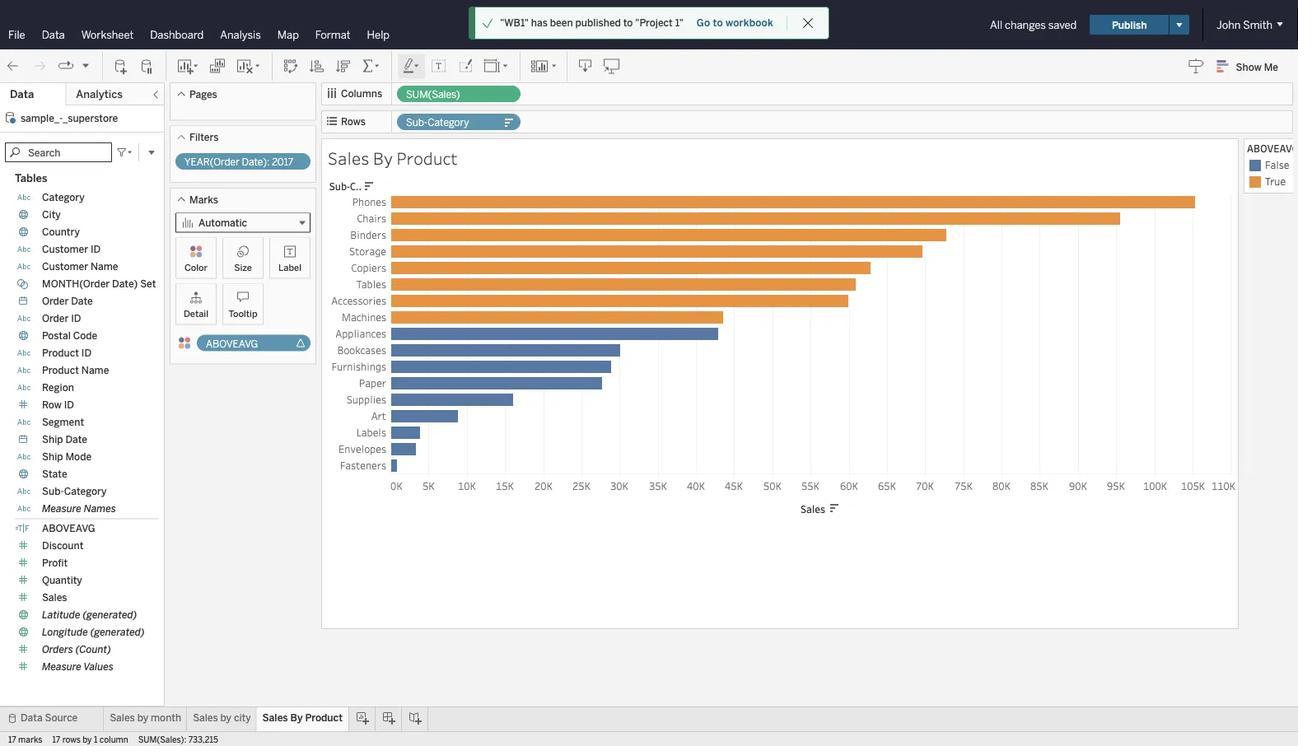 Task type: vqa. For each thing, say whether or not it's contained in the screenshot.
Sales By Product
yes



Task type: locate. For each thing, give the bounding box(es) containing it.
go
[[697, 17, 710, 29]]

date for ship date
[[65, 434, 87, 446]]

1 vertical spatial ship
[[42, 451, 63, 463]]

ship up the state
[[42, 451, 63, 463]]

2 17 from the left
[[52, 735, 60, 745]]

id for product id
[[81, 347, 92, 359]]

1 vertical spatial sub-category
[[42, 486, 107, 498]]

product up the region
[[42, 365, 79, 377]]

totals image
[[362, 58, 381, 75]]

by up phones, sub-category. press space to toggle selection. press escape to go back to the left margin. use arrow keys to navigate headers "text box"
[[373, 147, 393, 169]]

sub-category up measure names
[[42, 486, 107, 498]]

2 measure from the top
[[42, 661, 81, 673]]

Chairs, Sub-Category. Press Space to toggle selection. Press Escape to go back to the left margin. Use arrow keys to navigate headers text field
[[325, 210, 391, 227]]

customer down country
[[42, 243, 88, 255]]

duplicate image
[[209, 58, 226, 75]]

data down undo image
[[10, 88, 34, 101]]

by right city
[[290, 712, 303, 724]]

measure down orders at the bottom left of the page
[[42, 661, 81, 673]]

size
[[234, 262, 252, 273]]

sub-category
[[406, 117, 469, 129], [42, 486, 107, 498]]

by left 1
[[83, 735, 92, 745]]

1 to from the left
[[623, 17, 633, 29]]

(generated) up (count)
[[90, 627, 145, 639]]

sales by city
[[193, 712, 251, 724]]

sorted ascending by sum of sales within sub-category image
[[309, 58, 325, 75]]

date up mode
[[65, 434, 87, 446]]

1 horizontal spatial by
[[137, 712, 148, 724]]

measure down the state
[[42, 503, 81, 515]]

1 horizontal spatial sub-
[[406, 117, 428, 129]]

sample_-_superstore
[[21, 112, 118, 124]]

2 order from the top
[[42, 313, 69, 325]]

"wb1" has been published to "project 1"
[[500, 17, 684, 29]]

product id
[[42, 347, 92, 359]]

0 vertical spatial date
[[71, 295, 93, 307]]

(generated) for longitude (generated)
[[90, 627, 145, 639]]

collapse image
[[151, 90, 161, 100]]

to inside alert
[[623, 17, 633, 29]]

sales up column
[[110, 712, 135, 724]]

2 to from the left
[[713, 17, 723, 29]]

1 vertical spatial measure
[[42, 661, 81, 673]]

to
[[623, 17, 633, 29], [713, 17, 723, 29]]

customer down customer id
[[42, 261, 88, 273]]

0 horizontal spatial sorted descending by sum of sales within sub-category image
[[335, 58, 352, 75]]

17 for 17 rows by 1 column
[[52, 735, 60, 745]]

"wb1" has been published to "project 1" alert
[[500, 16, 684, 30]]

1 vertical spatial customer
[[42, 261, 88, 273]]

by left city
[[220, 712, 232, 724]]

orders
[[42, 644, 73, 656]]

product
[[396, 147, 458, 169], [42, 347, 79, 359], [42, 365, 79, 377], [305, 712, 343, 724]]

name for product name
[[81, 365, 109, 377]]

(generated)
[[83, 609, 137, 621], [90, 627, 145, 639]]

download image
[[578, 58, 594, 75]]

1 vertical spatial aboveavg
[[206, 338, 258, 350]]

2 horizontal spatial aboveavg
[[1247, 142, 1298, 155]]

category up 'city'
[[42, 192, 85, 203]]

sub-
[[406, 117, 428, 129], [42, 486, 64, 498]]

2017
[[272, 156, 293, 168]]

detail
[[184, 308, 208, 319]]

longitude
[[42, 627, 88, 639]]

longitude (generated)
[[42, 627, 145, 639]]

1 vertical spatial date
[[65, 434, 87, 446]]

sales up latitude
[[42, 592, 67, 604]]

1 horizontal spatial aboveavg
[[206, 338, 258, 350]]

null color image
[[178, 337, 191, 350]]

data guide image
[[1189, 58, 1205, 74]]

new data source image
[[113, 58, 129, 75]]

Art, Sub-Category. Press Space to toggle selection. Press Escape to go back to the left margin. Use arrow keys to navigate headers text field
[[325, 408, 391, 424]]

name down product id
[[81, 365, 109, 377]]

0 vertical spatial name
[[91, 261, 118, 273]]

0 vertical spatial sorted descending by sum of sales within sub-category image
[[335, 58, 352, 75]]

0 vertical spatial sub-category
[[406, 117, 469, 129]]

data up replay animation image at the left
[[42, 28, 65, 41]]

analysis
[[220, 28, 261, 41]]

Furnishings, Sub-Category. Press Space to toggle selection. Press Escape to go back to the left margin. Use arrow keys to navigate headers text field
[[325, 358, 391, 375]]

false option
[[1247, 157, 1298, 174]]

Storage, Sub-Category. Press Space to toggle selection. Press Escape to go back to the left margin. Use arrow keys to navigate headers text field
[[325, 243, 391, 260]]

customer for customer name
[[42, 261, 88, 273]]

has
[[531, 17, 548, 29]]

month(order date) set
[[42, 278, 156, 290]]

pages
[[189, 88, 217, 100]]

0 vertical spatial ship
[[42, 434, 63, 446]]

aboveavg
[[1247, 142, 1298, 155], [206, 338, 258, 350], [42, 523, 95, 535]]

to right go
[[713, 17, 723, 29]]

Appliances, Sub-Category. Press Space to toggle selection. Press Escape to go back to the left margin. Use arrow keys to navigate headers text field
[[325, 325, 391, 342]]

1 17 from the left
[[8, 735, 16, 745]]

replay animation image
[[81, 60, 91, 70]]

0 vertical spatial measure
[[42, 503, 81, 515]]

Phones, Sub-Category. Press Space to toggle selection. Press Escape to go back to the left margin. Use arrow keys to navigate headers text field
[[325, 194, 391, 210]]

id up the postal code on the left top
[[71, 313, 81, 325]]

2 customer from the top
[[42, 261, 88, 273]]

0 horizontal spatial 17
[[8, 735, 16, 745]]

ship down segment
[[42, 434, 63, 446]]

measure for measure names
[[42, 503, 81, 515]]

17 left marks
[[8, 735, 16, 745]]

data up marks
[[21, 712, 43, 724]]

1 horizontal spatial 17
[[52, 735, 60, 745]]

0 vertical spatial (generated)
[[83, 609, 137, 621]]

data source
[[21, 712, 78, 724]]

name for customer name
[[91, 261, 118, 273]]

Machines, Sub-Category. Press Space to toggle selection. Press Escape to go back to the left margin. Use arrow keys to navigate headers text field
[[325, 309, 391, 325]]

month(order
[[42, 278, 110, 290]]

1 vertical spatial sales by product
[[263, 712, 343, 724]]

Search text field
[[5, 143, 112, 162]]

id for customer id
[[91, 243, 101, 255]]

mode
[[65, 451, 92, 463]]

swap rows and columns image
[[283, 58, 299, 75]]

id up the customer name
[[91, 243, 101, 255]]

order for order id
[[42, 313, 69, 325]]

order
[[42, 295, 69, 307], [42, 313, 69, 325]]

1 horizontal spatial to
[[713, 17, 723, 29]]

row id
[[42, 399, 74, 411]]

0 horizontal spatial to
[[623, 17, 633, 29]]

order up 'postal'
[[42, 313, 69, 325]]

product down sum(sales)
[[396, 147, 458, 169]]

sub- down sum(sales)
[[406, 117, 428, 129]]

category
[[428, 117, 469, 129], [42, 192, 85, 203], [64, 486, 107, 498]]

1 horizontal spatial sub-category
[[406, 117, 469, 129]]

0 vertical spatial by
[[373, 147, 393, 169]]

saved
[[1049, 18, 1077, 31]]

aboveavg up discount
[[42, 523, 95, 535]]

name up month(order date) set
[[91, 261, 118, 273]]

1 order from the top
[[42, 295, 69, 307]]

go to workbook link
[[696, 16, 774, 30]]

17
[[8, 735, 16, 745], [52, 735, 60, 745]]

1 vertical spatial by
[[290, 712, 303, 724]]

(generated) for latitude (generated)
[[83, 609, 137, 621]]

1 ship from the top
[[42, 434, 63, 446]]

1 vertical spatial (generated)
[[90, 627, 145, 639]]

replay animation image
[[58, 58, 74, 74]]

17 left 'rows'
[[52, 735, 60, 745]]

show
[[1236, 61, 1262, 73]]

sales by product down rows
[[328, 147, 458, 169]]

1 vertical spatial sorted descending by sum of sales within sub-category image
[[829, 503, 841, 515]]

automatic button
[[175, 213, 311, 233]]

highlight image
[[402, 58, 421, 75]]

format
[[315, 28, 351, 41]]

2 ship from the top
[[42, 451, 63, 463]]

show/hide cards image
[[531, 58, 557, 75]]

publish button
[[1090, 15, 1169, 35]]

category down sum(sales)
[[428, 117, 469, 129]]

1 vertical spatial name
[[81, 365, 109, 377]]

sales by product right city
[[263, 712, 343, 724]]

date down month(order
[[71, 295, 93, 307]]

0 vertical spatial sub-
[[406, 117, 428, 129]]

1 customer from the top
[[42, 243, 88, 255]]

0 horizontal spatial sub-
[[42, 486, 64, 498]]

order up order id
[[42, 295, 69, 307]]

worksheet
[[81, 28, 134, 41]]

to left ""project"
[[623, 17, 633, 29]]

2 vertical spatial category
[[64, 486, 107, 498]]

sum(sales):
[[138, 735, 186, 745]]

analytics
[[76, 88, 123, 101]]

ship for ship date
[[42, 434, 63, 446]]

measure names
[[42, 503, 116, 515]]

Copiers, Sub-Category. Press Space to toggle selection. Press Escape to go back to the left margin. Use arrow keys to navigate headers text field
[[325, 260, 391, 276]]

Supplies, Sub-Category. Press Space to toggle selection. Press Escape to go back to the left margin. Use arrow keys to navigate headers text field
[[325, 391, 391, 408]]

id right row
[[64, 399, 74, 411]]

id down code on the left top of page
[[81, 347, 92, 359]]

clear sheet image
[[236, 58, 262, 75]]

(count)
[[76, 644, 111, 656]]

name
[[91, 261, 118, 273], [81, 365, 109, 377]]

0 vertical spatial order
[[42, 295, 69, 307]]

automatic
[[199, 217, 247, 229]]

Paper, Sub-Category. Press Space to toggle selection. Press Escape to go back to the left margin. Use arrow keys to navigate headers text field
[[325, 375, 391, 391]]

sales
[[328, 147, 369, 169], [42, 592, 67, 604], [110, 712, 135, 724], [193, 712, 218, 724], [263, 712, 288, 724]]

aboveavg down tooltip
[[206, 338, 258, 350]]

month
[[151, 712, 181, 724]]

show me
[[1236, 61, 1279, 73]]

category up measure names
[[64, 486, 107, 498]]

by for city
[[220, 712, 232, 724]]

me
[[1264, 61, 1279, 73]]

values
[[84, 661, 113, 673]]

ship mode
[[42, 451, 92, 463]]

733,215
[[188, 735, 218, 745]]

aboveavg up false option
[[1247, 142, 1298, 155]]

date
[[71, 295, 93, 307], [65, 434, 87, 446]]

code
[[73, 330, 97, 342]]

2 vertical spatial data
[[21, 712, 43, 724]]

17 for 17 marks
[[8, 735, 16, 745]]

(generated) up the 'longitude (generated)'
[[83, 609, 137, 621]]

ship for ship mode
[[42, 451, 63, 463]]

sales down rows
[[328, 147, 369, 169]]

1 vertical spatial category
[[42, 192, 85, 203]]

2 vertical spatial aboveavg
[[42, 523, 95, 535]]

1 measure from the top
[[42, 503, 81, 515]]

year(order date): 2017
[[185, 156, 293, 168]]

2 horizontal spatial by
[[220, 712, 232, 724]]

1 vertical spatial order
[[42, 313, 69, 325]]

row
[[42, 399, 62, 411]]

Tables, Sub-Category. Press Space to toggle selection. Press Escape to go back to the left margin. Use arrow keys to navigate headers text field
[[325, 276, 391, 292]]

sub- down the state
[[42, 486, 64, 498]]

sub-category down sum(sales)
[[406, 117, 469, 129]]

sorted descending by sum of sales within sub-category image
[[335, 58, 352, 75], [829, 503, 841, 515]]

by left month
[[137, 712, 148, 724]]

0 vertical spatial customer
[[42, 243, 88, 255]]



Task type: describe. For each thing, give the bounding box(es) containing it.
go to workbook
[[697, 17, 773, 29]]

order for order date
[[42, 295, 69, 307]]

undo image
[[5, 58, 21, 75]]

publish
[[1112, 19, 1147, 31]]

region
[[42, 382, 74, 394]]

profit
[[42, 557, 68, 569]]

marks
[[189, 194, 218, 206]]

postal code
[[42, 330, 97, 342]]

customer for customer id
[[42, 243, 88, 255]]

1 vertical spatial sub-
[[42, 486, 64, 498]]

segment
[[42, 416, 84, 428]]

year(order
[[185, 156, 240, 168]]

source
[[45, 712, 78, 724]]

john smith
[[1217, 18, 1273, 31]]

Envelopes, Sub-Category. Press Space to toggle selection. Press Escape to go back to the left margin. Use arrow keys to navigate headers text field
[[325, 441, 391, 457]]

tooltip
[[229, 308, 258, 319]]

order id
[[42, 313, 81, 325]]

quantity
[[42, 575, 82, 587]]

sum(sales)
[[406, 89, 460, 101]]

Accessories, Sub-Category. Press Space to toggle selection. Press Escape to go back to the left margin. Use arrow keys to navigate headers text field
[[325, 292, 391, 309]]

true
[[1265, 175, 1286, 188]]

Binders, Sub-Category. Press Space to toggle selection. Press Escape to go back to the left margin. Use arrow keys to navigate headers text field
[[325, 227, 391, 243]]

john
[[1217, 18, 1241, 31]]

success image
[[482, 17, 494, 29]]

wb1
[[667, 17, 695, 33]]

"wb1"
[[500, 17, 529, 29]]

17 rows by 1 column
[[52, 735, 128, 745]]

Fasteners, Sub-Category. Press Space to toggle selection. Press Escape to go back to the left margin. Use arrow keys to navigate headers text field
[[325, 457, 391, 474]]

set
[[140, 278, 156, 290]]

column
[[100, 735, 128, 745]]

all changes saved
[[990, 18, 1077, 31]]

rows
[[341, 116, 366, 128]]

sample_-
[[21, 112, 63, 124]]

workbook
[[726, 17, 773, 29]]

0 horizontal spatial sub-category
[[42, 486, 107, 498]]

been
[[550, 17, 573, 29]]

redo image
[[31, 58, 48, 75]]

_superstore
[[63, 112, 118, 124]]

smith
[[1243, 18, 1273, 31]]

format workbook image
[[457, 58, 474, 75]]

city
[[42, 209, 61, 221]]

help
[[367, 28, 390, 41]]

date):
[[242, 156, 270, 168]]

fit image
[[484, 58, 510, 75]]

all
[[990, 18, 1003, 31]]

columns
[[341, 88, 382, 100]]

0 vertical spatial data
[[42, 28, 65, 41]]

product down 'postal'
[[42, 347, 79, 359]]

customer name
[[42, 261, 118, 273]]

discount
[[42, 540, 84, 552]]

"project
[[635, 17, 673, 29]]

17 marks
[[8, 735, 42, 745]]

sales by month
[[110, 712, 181, 724]]

1"
[[675, 17, 684, 29]]

file
[[8, 28, 25, 41]]

published
[[576, 17, 621, 29]]

measure values
[[42, 661, 113, 673]]

names
[[84, 503, 116, 515]]

1 vertical spatial data
[[10, 88, 34, 101]]

open and edit this workbook in tableau desktop image
[[604, 58, 620, 75]]

new worksheet image
[[176, 58, 199, 75]]

id for order id
[[71, 313, 81, 325]]

0 vertical spatial aboveavg
[[1247, 142, 1298, 155]]

product name
[[42, 365, 109, 377]]

map
[[277, 28, 299, 41]]

marks. press enter to open the view data window.. use arrow keys to navigate data visualization elements. image
[[391, 194, 1236, 475]]

orders (count)
[[42, 644, 111, 656]]

show mark labels image
[[431, 58, 447, 75]]

measure for measure values
[[42, 661, 81, 673]]

sales up 733,215
[[193, 712, 218, 724]]

date for order date
[[71, 295, 93, 307]]

filters
[[189, 131, 219, 143]]

state
[[42, 468, 67, 480]]

1 horizontal spatial sorted descending by sum of sales within sub-category image
[[829, 503, 841, 515]]

true option
[[1247, 174, 1298, 190]]

order date
[[42, 295, 93, 307]]

Labels, Sub-Category. Press Space to toggle selection. Press Escape to go back to the left margin. Use arrow keys to navigate headers text field
[[325, 424, 391, 441]]

pause auto updates image
[[139, 58, 156, 75]]

show me button
[[1210, 54, 1293, 79]]

rows
[[62, 735, 81, 745]]

0 horizontal spatial by
[[290, 712, 303, 724]]

by for month
[[137, 712, 148, 724]]

label
[[278, 262, 302, 273]]

city
[[234, 712, 251, 724]]

0 horizontal spatial by
[[83, 735, 92, 745]]

0 horizontal spatial aboveavg
[[42, 523, 95, 535]]

product right city
[[305, 712, 343, 724]]

id for row id
[[64, 399, 74, 411]]

customer id
[[42, 243, 101, 255]]

tables
[[15, 172, 47, 185]]

postal
[[42, 330, 71, 342]]

1 horizontal spatial by
[[373, 147, 393, 169]]

0 vertical spatial sales by product
[[328, 147, 458, 169]]

changes
[[1005, 18, 1046, 31]]

0 vertical spatial category
[[428, 117, 469, 129]]

sales right city
[[263, 712, 288, 724]]

country
[[42, 226, 80, 238]]

dashboard
[[150, 28, 204, 41]]

sum(sales): 733,215
[[138, 735, 218, 745]]

1
[[94, 735, 98, 745]]

color
[[185, 262, 208, 273]]

latitude
[[42, 609, 80, 621]]

date)
[[112, 278, 138, 290]]

latitude (generated)
[[42, 609, 137, 621]]

Bookcases, Sub-Category. Press Space to toggle selection. Press Escape to go back to the left margin. Use arrow keys to navigate headers text field
[[325, 342, 391, 358]]

draft
[[630, 19, 653, 31]]

ship date
[[42, 434, 87, 446]]



